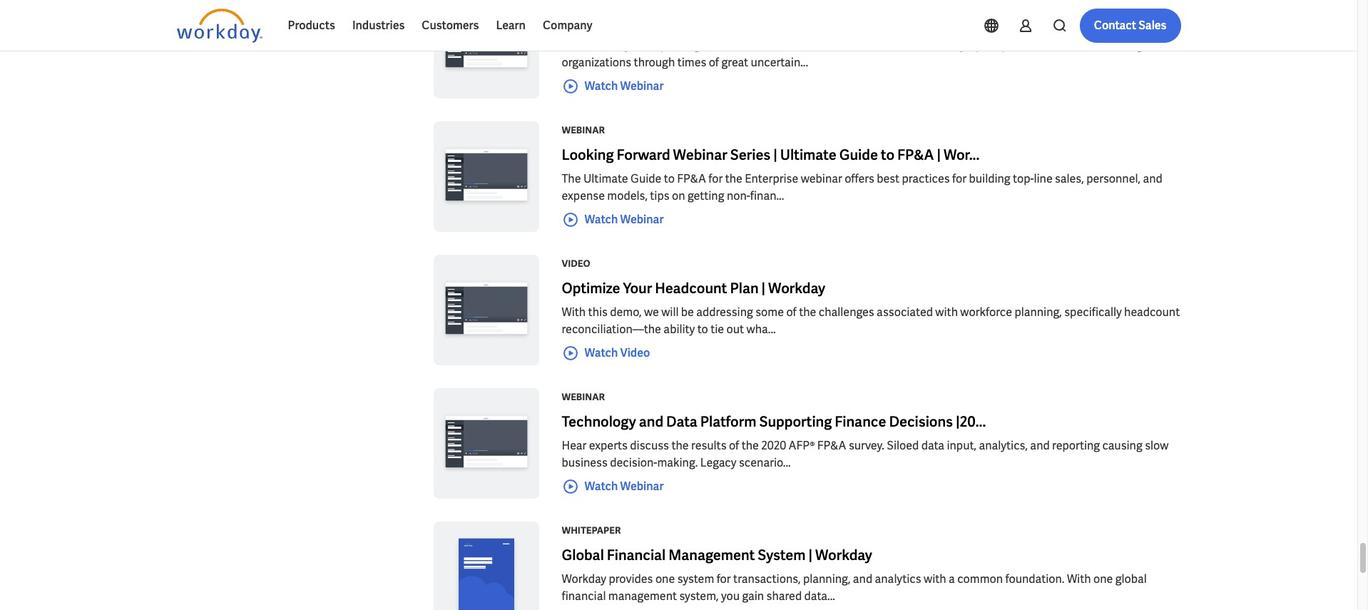 Task type: locate. For each thing, give the bounding box(es) containing it.
line
[[1035, 171, 1053, 186]]

finance right how
[[595, 12, 646, 31]]

1 horizontal spatial one
[[1094, 572, 1114, 587]]

watch
[[585, 78, 618, 93], [585, 212, 618, 227], [585, 345, 618, 360], [585, 479, 618, 494]]

watch webinar down decision-
[[585, 479, 664, 494]]

1 horizontal spatial finance
[[835, 413, 887, 431]]

watch webinar link down decision-
[[562, 478, 664, 495]]

offers
[[845, 171, 875, 186]]

for down wor...
[[953, 171, 967, 186]]

1 horizontal spatial video
[[621, 345, 650, 360]]

with left workforce
[[936, 305, 959, 320]]

watch webinar link for looking
[[562, 211, 664, 228]]

and left analytics
[[853, 572, 873, 587]]

headcount
[[655, 279, 728, 298]]

watch inside watch video link
[[585, 345, 618, 360]]

learn button
[[488, 9, 535, 43]]

0 horizontal spatial video
[[562, 258, 591, 270]]

0 horizontal spatial one
[[656, 572, 675, 587]]

with left this
[[562, 305, 586, 320]]

workday up some
[[769, 279, 826, 298]]

guide
[[840, 146, 879, 164], [631, 171, 662, 186]]

fp&a up practices
[[898, 146, 935, 164]]

| for system
[[809, 546, 813, 565]]

watch for technology
[[585, 479, 618, 494]]

video up optimize
[[562, 258, 591, 270]]

guest
[[694, 38, 723, 53]]

1 vertical spatial watch webinar
[[585, 212, 664, 227]]

one up management
[[656, 572, 675, 587]]

sommer
[[755, 38, 799, 53]]

workday up financial
[[562, 572, 607, 587]]

this
[[589, 305, 608, 320]]

guide up offers
[[840, 146, 879, 164]]

4 watch from the top
[[585, 479, 618, 494]]

2 watch webinar from the top
[[585, 212, 664, 227]]

the inside optimize your headcount plan | workday with this demo, we will be addressing some of the challenges associated with workforce planning, specifically headcount reconciliation—the ability to tie out wha...
[[800, 305, 817, 320]]

1 vertical spatial with
[[924, 572, 947, 587]]

| inside global financial management system | workday workday provides one system for transactions, planning, and analytics with a common foundation. with one global financial management system, you gain shared data...
[[809, 546, 813, 565]]

2 watch webinar link from the top
[[562, 211, 664, 228]]

their
[[1146, 38, 1170, 53]]

ultimate up models,
[[584, 171, 629, 186]]

management
[[669, 546, 755, 565]]

workday
[[586, 38, 631, 53], [769, 279, 826, 298], [816, 546, 873, 565], [562, 572, 607, 587]]

0 horizontal spatial planning,
[[804, 572, 851, 587]]

ultimate up webinar
[[781, 146, 837, 164]]

| right plan
[[762, 279, 766, 298]]

challenges
[[819, 305, 875, 320]]

be
[[681, 305, 694, 320]]

1 vertical spatial watch webinar link
[[562, 211, 664, 228]]

top-
[[1013, 171, 1035, 186]]

0 horizontal spatial with
[[562, 305, 586, 320]]

to left see
[[880, 38, 890, 53]]

leaders
[[649, 12, 701, 31]]

| left wor...
[[937, 146, 941, 164]]

great
[[722, 55, 749, 70]]

with left a
[[924, 572, 947, 587]]

3 watch from the top
[[585, 345, 618, 360]]

of right some
[[787, 305, 797, 320]]

the
[[562, 171, 581, 186]]

1 watch webinar from the top
[[585, 78, 664, 93]]

1 horizontal spatial planning,
[[1015, 305, 1063, 320]]

1 vertical spatial video
[[621, 345, 650, 360]]

watch webinar for looking
[[585, 212, 664, 227]]

of up legacy
[[729, 438, 740, 453]]

planning, up the data...
[[804, 572, 851, 587]]

planning, inside global financial management system | workday workday provides one system for transactions, planning, and analytics with a common foundation. with one global financial management system, you gain shared data...
[[804, 572, 851, 587]]

1 vertical spatial guide
[[631, 171, 662, 186]]

webinar down decision-
[[621, 479, 664, 494]]

webinar
[[621, 78, 664, 93], [562, 124, 605, 136], [673, 146, 728, 164], [621, 212, 664, 227], [562, 391, 605, 403], [621, 479, 664, 494]]

watch for looking
[[585, 212, 618, 227]]

2 vertical spatial watch webinar
[[585, 479, 664, 494]]

getting
[[688, 188, 725, 203]]

tips
[[650, 188, 670, 203]]

global
[[562, 546, 604, 565]]

times
[[678, 55, 707, 70]]

webinar up technology
[[562, 391, 605, 403]]

watch webinar down organizations
[[585, 78, 664, 93]]

1 horizontal spatial ultimate
[[781, 146, 837, 164]]

with right foundation.
[[1068, 572, 1092, 587]]

wha...
[[747, 322, 776, 337]]

1 vertical spatial fp&a
[[678, 171, 707, 186]]

2 vertical spatial watch webinar link
[[562, 478, 664, 495]]

fp&a right "afp®"
[[818, 438, 847, 453]]

to
[[880, 38, 890, 53], [881, 146, 895, 164], [664, 171, 675, 186], [698, 322, 709, 337]]

gain
[[743, 589, 765, 604]]

0 vertical spatial watch webinar link
[[562, 78, 664, 95]]

associated
[[877, 305, 934, 320]]

discuss
[[630, 438, 669, 453]]

with inside global financial management system | workday workday provides one system for transactions, planning, and analytics with a common foundation. with one global financial management system, you gain shared data...
[[1068, 572, 1092, 587]]

building
[[970, 171, 1011, 186]]

results
[[692, 438, 727, 453]]

1 vertical spatial planning,
[[804, 572, 851, 587]]

| inside optimize your headcount plan | workday with this demo, we will be addressing some of the challenges associated with workforce planning, specifically headcount reconciliation—the ability to tie out wha...
[[762, 279, 766, 298]]

to left tie
[[698, 322, 709, 337]]

enterprise
[[745, 171, 799, 186]]

out
[[727, 322, 745, 337]]

watch webinar link down organizations
[[562, 78, 664, 95]]

a
[[949, 572, 956, 587]]

watch down reconciliation—the
[[585, 345, 618, 360]]

0 horizontal spatial guide
[[631, 171, 662, 186]]

and
[[775, 12, 800, 31], [633, 38, 653, 53], [1144, 171, 1163, 186], [639, 413, 664, 431], [1031, 438, 1050, 453], [853, 572, 873, 587]]

0 vertical spatial fp&a
[[898, 146, 935, 164]]

watch webinar link for technology
[[562, 478, 664, 495]]

through
[[634, 55, 675, 70]]

and left reporting
[[1031, 438, 1050, 453]]

data
[[667, 413, 698, 431]]

workday up organizations
[[586, 38, 631, 53]]

1 vertical spatial finance
[[835, 413, 887, 431]]

1 horizontal spatial fp&a
[[818, 438, 847, 453]]

models,
[[608, 188, 648, 203]]

watch webinar link down models,
[[562, 211, 664, 228]]

guide up tips
[[631, 171, 662, 186]]

one left global
[[1094, 572, 1114, 587]]

fp&a up on
[[678, 171, 707, 186]]

with inside global financial management system | workday workday provides one system for transactions, planning, and analytics with a common foundation. with one global financial management system, you gain shared data...
[[924, 572, 947, 587]]

siloed
[[887, 438, 919, 453]]

platform
[[701, 413, 757, 431]]

technology and data platform supporting finance decisions |20... hear experts discuss the results of the 2020 afp® fp&a survey. siloed data input, analytics, and reporting causing slow business decision-making. legacy scenario...
[[562, 413, 1169, 470]]

adapt
[[733, 12, 772, 31]]

video
[[562, 258, 591, 270], [621, 345, 650, 360]]

the right some
[[800, 305, 817, 320]]

with
[[936, 305, 959, 320], [924, 572, 947, 587]]

3 watch webinar link from the top
[[562, 478, 664, 495]]

products
[[288, 18, 335, 33]]

finance up survey.
[[835, 413, 887, 431]]

0 horizontal spatial finance
[[595, 12, 646, 31]]

and right personnel,
[[1144, 171, 1163, 186]]

and up sommer
[[775, 12, 800, 31]]

2 watch from the top
[[585, 212, 618, 227]]

2 horizontal spatial fp&a
[[898, 146, 935, 164]]

for
[[709, 171, 723, 186], [953, 171, 967, 186], [717, 572, 731, 587]]

headcount
[[1125, 305, 1181, 320]]

2020
[[762, 438, 787, 453]]

0 vertical spatial planning,
[[1015, 305, 1063, 320]]

fp&a inside technology and data platform supporting finance decisions |20... hear experts discuss the results of the 2020 afp® fp&a survey. siloed data input, analytics, and reporting causing slow business decision-making. legacy scenario...
[[818, 438, 847, 453]]

financial
[[562, 589, 606, 604]]

0 horizontal spatial fp&a
[[678, 171, 707, 186]]

practices
[[903, 171, 950, 186]]

workday up the data...
[[816, 546, 873, 565]]

0 vertical spatial ultimate
[[781, 146, 837, 164]]

planning, right workforce
[[1015, 305, 1063, 320]]

1 horizontal spatial guide
[[840, 146, 879, 164]]

to inside optimize your headcount plan | workday with this demo, we will be addressing some of the challenges associated with workforce planning, specifically headcount reconciliation—the ability to tie out wha...
[[698, 322, 709, 337]]

watch down expense
[[585, 212, 618, 227]]

2 vertical spatial fp&a
[[818, 438, 847, 453]]

making.
[[658, 455, 698, 470]]

for up you
[[717, 572, 731, 587]]

1 horizontal spatial with
[[1068, 572, 1092, 587]]

on
[[672, 188, 686, 203]]

1 vertical spatial ultimate
[[584, 171, 629, 186]]

business
[[562, 455, 608, 470]]

system,
[[680, 589, 719, 604]]

3 watch webinar from the top
[[585, 479, 664, 494]]

0 vertical spatial with
[[562, 305, 586, 320]]

webinar up the getting
[[673, 146, 728, 164]]

0 vertical spatial finance
[[595, 12, 646, 31]]

| right system
[[809, 546, 813, 565]]

finance
[[595, 12, 646, 31], [835, 413, 887, 431]]

the up non-
[[726, 171, 743, 186]]

watch webinar down models,
[[585, 212, 664, 227]]

| up enterprise
[[774, 146, 778, 164]]

leading
[[1106, 38, 1143, 53]]

the inside looking forward webinar series | ultimate guide to fp&a | wor... the ultimate guide to fp&a for the enterprise webinar offers best practices for building top-line sales, personnel, and expense models, tips on getting non-finan...
[[726, 171, 743, 186]]

to inside how finance leaders can adapt and scale when uncertainty beco... join workday and special guest brian sommer of techventive to see how today's post-pandemic cfos are leading their organizations through times of great uncertain...
[[880, 38, 890, 53]]

of down "guest"
[[709, 55, 720, 70]]

plan
[[730, 279, 759, 298]]

0 vertical spatial guide
[[840, 146, 879, 164]]

0 vertical spatial with
[[936, 305, 959, 320]]

foundation.
[[1006, 572, 1065, 587]]

post-
[[976, 38, 1002, 53]]

0 vertical spatial video
[[562, 258, 591, 270]]

experts
[[589, 438, 628, 453]]

and up through
[[633, 38, 653, 53]]

join
[[562, 38, 584, 53]]

0 vertical spatial watch webinar
[[585, 78, 664, 93]]

watch for optimize
[[585, 345, 618, 360]]

1 vertical spatial with
[[1068, 572, 1092, 587]]

watch down organizations
[[585, 78, 618, 93]]

watch down "business"
[[585, 479, 618, 494]]

video down reconciliation—the
[[621, 345, 650, 360]]



Task type: describe. For each thing, give the bounding box(es) containing it.
workday inside optimize your headcount plan | workday with this demo, we will be addressing some of the challenges associated with workforce planning, specifically headcount reconciliation—the ability to tie out wha...
[[769, 279, 826, 298]]

2 one from the left
[[1094, 572, 1114, 587]]

webinar up looking
[[562, 124, 605, 136]]

specifically
[[1065, 305, 1122, 320]]

webinar
[[801, 171, 843, 186]]

whitepaper
[[562, 525, 621, 537]]

ability
[[664, 322, 695, 337]]

sales,
[[1056, 171, 1085, 186]]

for inside global financial management system | workday workday provides one system for transactions, planning, and analytics with a common foundation. with one global financial management system, you gain shared data...
[[717, 572, 731, 587]]

scenario...
[[739, 455, 791, 470]]

to up on
[[664, 171, 675, 186]]

are
[[1087, 38, 1103, 53]]

we
[[644, 305, 659, 320]]

learn
[[496, 18, 526, 33]]

survey.
[[849, 438, 885, 453]]

industries button
[[344, 9, 413, 43]]

go to the homepage image
[[177, 9, 262, 43]]

uncertainty
[[881, 12, 958, 31]]

company
[[543, 18, 593, 33]]

transactions,
[[734, 572, 801, 587]]

provides
[[609, 572, 653, 587]]

reconciliation—the
[[562, 322, 662, 337]]

watch video link
[[562, 345, 650, 362]]

forward
[[617, 146, 671, 164]]

1 watch webinar link from the top
[[562, 78, 664, 95]]

looking forward webinar series | ultimate guide to fp&a | wor... the ultimate guide to fp&a for the enterprise webinar offers best practices for building top-line sales, personnel, and expense models, tips on getting non-finan...
[[562, 146, 1163, 203]]

webinar down through
[[621, 78, 664, 93]]

afp®
[[789, 438, 815, 453]]

causing
[[1103, 438, 1143, 453]]

will
[[662, 305, 679, 320]]

finan...
[[751, 188, 785, 203]]

of inside optimize your headcount plan | workday with this demo, we will be addressing some of the challenges associated with workforce planning, specifically headcount reconciliation—the ability to tie out wha...
[[787, 305, 797, 320]]

some
[[756, 305, 784, 320]]

supporting
[[760, 413, 832, 431]]

common
[[958, 572, 1004, 587]]

global financial management system | workday workday provides one system for transactions, planning, and analytics with a common foundation. with one global financial management system, you gain shared data...
[[562, 546, 1147, 604]]

for up the getting
[[709, 171, 723, 186]]

non-
[[727, 188, 751, 203]]

with inside optimize your headcount plan | workday with this demo, we will be addressing some of the challenges associated with workforce planning, specifically headcount reconciliation—the ability to tie out wha...
[[562, 305, 586, 320]]

how finance leaders can adapt and scale when uncertainty beco... join workday and special guest brian sommer of techventive to see how today's post-pandemic cfos are leading their organizations through times of great uncertain...
[[562, 12, 1170, 70]]

how
[[913, 38, 935, 53]]

industries
[[352, 18, 405, 33]]

contact sales
[[1095, 18, 1167, 33]]

optimize your headcount plan | workday with this demo, we will be addressing some of the challenges associated with workforce planning, specifically headcount reconciliation—the ability to tie out wha...
[[562, 279, 1181, 337]]

system
[[678, 572, 715, 587]]

demo,
[[610, 305, 642, 320]]

special
[[655, 38, 692, 53]]

products button
[[279, 9, 344, 43]]

webinar down models,
[[621, 212, 664, 227]]

expense
[[562, 188, 605, 203]]

uncertain...
[[751, 55, 809, 70]]

and inside global financial management system | workday workday provides one system for transactions, planning, and analytics with a common foundation. with one global financial management system, you gain shared data...
[[853, 572, 873, 587]]

and inside looking forward webinar series | ultimate guide to fp&a | wor... the ultimate guide to fp&a for the enterprise webinar offers best practices for building top-line sales, personnel, and expense models, tips on getting non-finan...
[[1144, 171, 1163, 186]]

1 one from the left
[[656, 572, 675, 587]]

wor...
[[944, 146, 980, 164]]

pandemic
[[1002, 38, 1054, 53]]

the up "scenario..."
[[742, 438, 759, 453]]

personnel,
[[1087, 171, 1141, 186]]

sales
[[1139, 18, 1167, 33]]

looking
[[562, 146, 614, 164]]

decisions
[[890, 413, 954, 431]]

beco...
[[961, 12, 1004, 31]]

organizations
[[562, 55, 632, 70]]

shared
[[767, 589, 802, 604]]

reporting
[[1053, 438, 1101, 453]]

how
[[562, 12, 592, 31]]

your
[[623, 279, 653, 298]]

contact
[[1095, 18, 1137, 33]]

technology
[[562, 413, 637, 431]]

data
[[922, 438, 945, 453]]

financial
[[607, 546, 666, 565]]

today's
[[938, 38, 974, 53]]

webinar inside looking forward webinar series | ultimate guide to fp&a | wor... the ultimate guide to fp&a for the enterprise webinar offers best practices for building top-line sales, personnel, and expense models, tips on getting non-finan...
[[673, 146, 728, 164]]

with inside optimize your headcount plan | workday with this demo, we will be addressing some of the challenges associated with workforce planning, specifically headcount reconciliation—the ability to tie out wha...
[[936, 305, 959, 320]]

of inside technology and data platform supporting finance decisions |20... hear experts discuss the results of the 2020 afp® fp&a survey. siloed data input, analytics, and reporting causing slow business decision-making. legacy scenario...
[[729, 438, 740, 453]]

data...
[[805, 589, 836, 604]]

finance inside how finance leaders can adapt and scale when uncertainty beco... join workday and special guest brian sommer of techventive to see how today's post-pandemic cfos are leading their organizations through times of great uncertain...
[[595, 12, 646, 31]]

watch video
[[585, 345, 650, 360]]

| for series
[[774, 146, 778, 164]]

analytics,
[[980, 438, 1028, 453]]

slow
[[1146, 438, 1169, 453]]

watch webinar for technology
[[585, 479, 664, 494]]

management
[[609, 589, 677, 604]]

1 watch from the top
[[585, 78, 618, 93]]

brian
[[726, 38, 753, 53]]

workday inside how finance leaders can adapt and scale when uncertainty beco... join workday and special guest brian sommer of techventive to see how today's post-pandemic cfos are leading their organizations through times of great uncertain...
[[586, 38, 631, 53]]

system
[[758, 546, 806, 565]]

can
[[704, 12, 730, 31]]

to up best
[[881, 146, 895, 164]]

customers button
[[413, 9, 488, 43]]

company button
[[535, 9, 601, 43]]

best
[[877, 171, 900, 186]]

tie
[[711, 322, 725, 337]]

series
[[731, 146, 771, 164]]

you
[[722, 589, 740, 604]]

| for plan
[[762, 279, 766, 298]]

contact sales link
[[1080, 9, 1182, 43]]

cfos
[[1056, 38, 1084, 53]]

planning, inside optimize your headcount plan | workday with this demo, we will be addressing some of the challenges associated with workforce planning, specifically headcount reconciliation—the ability to tie out wha...
[[1015, 305, 1063, 320]]

the up making.
[[672, 438, 689, 453]]

and up discuss
[[639, 413, 664, 431]]

0 horizontal spatial ultimate
[[584, 171, 629, 186]]

finance inside technology and data platform supporting finance decisions |20... hear experts discuss the results of the 2020 afp® fp&a survey. siloed data input, analytics, and reporting causing slow business decision-making. legacy scenario...
[[835, 413, 887, 431]]

|20...
[[956, 413, 987, 431]]

techventive
[[814, 38, 877, 53]]

input,
[[947, 438, 977, 453]]

analytics
[[875, 572, 922, 587]]

of down scale
[[801, 38, 812, 53]]

scale
[[803, 12, 838, 31]]



Task type: vqa. For each thing, say whether or not it's contained in the screenshot.


